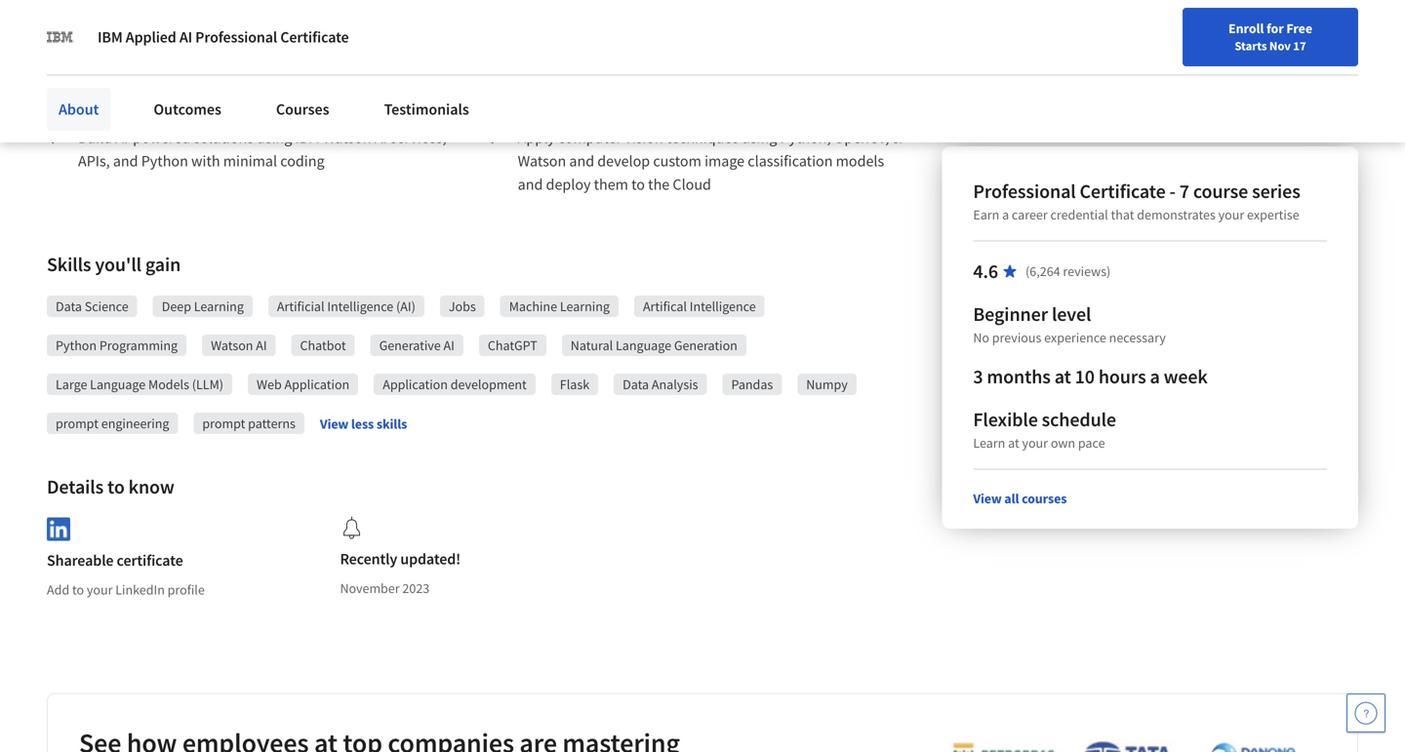 Task type: locate. For each thing, give the bounding box(es) containing it.
3 months at 10 hours a week
[[973, 365, 1208, 389]]

to right 'add'
[[72, 581, 84, 599]]

a left week
[[1150, 365, 1160, 389]]

chatgpt
[[488, 337, 538, 354]]

professional inside professional certificate - 7 course series earn a career credential that demonstrates your expertise
[[973, 179, 1076, 203]]

prompt patterns
[[202, 415, 296, 432]]

flask
[[560, 376, 590, 393]]

1 vertical spatial professional
[[973, 179, 1076, 203]]

schedule
[[1042, 407, 1117, 432]]

data
[[56, 298, 82, 315], [623, 376, 649, 393]]

machine
[[509, 298, 557, 315]]

updated!
[[400, 549, 461, 569]]

ibm up "coding"
[[295, 128, 320, 147]]

demonstrates
[[1137, 206, 1216, 224]]

(6,264
[[1026, 263, 1061, 280]]

data for data science
[[56, 298, 82, 315]]

using
[[257, 128, 292, 147], [742, 128, 777, 147]]

learning, down cases,
[[78, 73, 136, 93]]

skills you'll gain
[[47, 252, 181, 277]]

ai left services,
[[375, 128, 387, 147]]

watson up (llm)
[[211, 337, 253, 354]]

learning, down applications
[[326, 50, 384, 69]]

to inside apply computer vision techniques using python, opencv, & watson and develop custom image classification models and deploy them to the cloud
[[632, 175, 645, 194]]

to
[[632, 175, 645, 194], [107, 475, 125, 499], [72, 581, 84, 599]]

learning right deep
[[194, 298, 244, 315]]

0 vertical spatial professional
[[195, 27, 277, 47]]

0 vertical spatial certificate
[[280, 27, 349, 47]]

your inside professional certificate - 7 course series earn a career credential that demonstrates your expertise
[[1219, 206, 1245, 224]]

coursera enterprise logos image
[[923, 741, 1314, 753]]

recently
[[340, 549, 397, 569]]

menu item
[[1032, 20, 1158, 83]]

a right earn
[[1002, 206, 1009, 224]]

your down shareable certificate
[[87, 581, 113, 599]]

0 vertical spatial a
[[1002, 206, 1009, 224]]

using up minimal
[[257, 128, 292, 147]]

1 horizontal spatial at
[[1055, 365, 1071, 389]]

applied
[[126, 27, 176, 47]]

1 horizontal spatial data
[[623, 376, 649, 393]]

watson down apply
[[518, 151, 566, 171]]

recently updated!
[[340, 549, 461, 569]]

to for your
[[72, 581, 84, 599]]

1 horizontal spatial watson
[[323, 128, 371, 147]]

0 horizontal spatial certificate
[[280, 27, 349, 47]]

1 vertical spatial a
[[1150, 365, 1160, 389]]

application down chatbot
[[285, 376, 350, 393]]

1 using from the left
[[257, 128, 292, 147]]

1 horizontal spatial learning
[[560, 298, 610, 315]]

application down generative ai
[[383, 376, 448, 393]]

the
[[158, 26, 179, 46], [648, 175, 670, 194]]

1 vertical spatial data
[[623, 376, 649, 393]]

show notifications image
[[1179, 24, 1202, 48]]

2 learning from the left
[[560, 298, 610, 315]]

1 prompt from the left
[[56, 415, 99, 432]]

17
[[1293, 38, 1306, 54]]

the up explain
[[158, 26, 179, 46]]

and down applied
[[121, 50, 146, 69]]

profile
[[168, 581, 205, 599]]

no
[[973, 329, 990, 346]]

linkedin
[[115, 581, 165, 599]]

1 horizontal spatial python
[[141, 151, 188, 171]]

language for large
[[90, 376, 146, 393]]

1 horizontal spatial learning,
[[326, 50, 384, 69]]

learning,
[[326, 50, 384, 69], [78, 73, 136, 93]]

language down python programming at top
[[90, 376, 146, 393]]

intelligence left (ai)
[[327, 298, 394, 315]]

that
[[1111, 206, 1135, 224]]

0 horizontal spatial to
[[72, 581, 84, 599]]

generative ai
[[379, 337, 455, 354]]

the inside understand the definition of ai, its applications and use cases, and explain terms like machine learning, deep learning, and neural networks
[[158, 26, 179, 46]]

-
[[1170, 179, 1176, 203]]

courses link
[[264, 88, 341, 131]]

the down the custom
[[648, 175, 670, 194]]

1 learning from the left
[[194, 298, 244, 315]]

of
[[249, 26, 262, 46]]

to left know
[[107, 475, 125, 499]]

0 horizontal spatial using
[[257, 128, 292, 147]]

2 horizontal spatial your
[[1219, 206, 1245, 224]]

pandas
[[732, 376, 773, 393]]

november
[[340, 580, 400, 597]]

intelligence
[[327, 298, 394, 315], [690, 298, 756, 315]]

view
[[320, 416, 349, 433], [973, 490, 1002, 508]]

understand the definition of ai, its applications and use cases, and explain terms like machine learning, deep learning, and neural networks
[[78, 26, 441, 93]]

prompt
[[56, 415, 99, 432], [202, 415, 245, 432]]

1 vertical spatial at
[[1008, 434, 1020, 452]]

flexible schedule learn at your own pace
[[973, 407, 1117, 452]]

0 horizontal spatial at
[[1008, 434, 1020, 452]]

1 horizontal spatial application
[[383, 376, 448, 393]]

0 horizontal spatial application
[[285, 376, 350, 393]]

data science
[[56, 298, 129, 315]]

0 vertical spatial your
[[1219, 206, 1245, 224]]

view left less
[[320, 416, 349, 433]]

1 horizontal spatial ibm
[[295, 128, 320, 147]]

1 vertical spatial watson
[[518, 151, 566, 171]]

2 prompt from the left
[[202, 415, 245, 432]]

1 vertical spatial ibm
[[295, 128, 320, 147]]

2 horizontal spatial to
[[632, 175, 645, 194]]

view inside button
[[320, 416, 349, 433]]

learning up natural
[[560, 298, 610, 315]]

shareable certificate
[[47, 551, 183, 571]]

generation
[[674, 337, 738, 354]]

0 vertical spatial language
[[616, 337, 672, 354]]

1 horizontal spatial prompt
[[202, 415, 245, 432]]

and down computer
[[569, 151, 594, 171]]

watson inside apply computer vision techniques using python, opencv, & watson and develop custom image classification models and deploy them to the cloud
[[518, 151, 566, 171]]

prompt for prompt engineering
[[56, 415, 99, 432]]

solutions
[[194, 128, 254, 147]]

cloud
[[673, 175, 711, 194]]

ai inside the build ai-powered solutions using ibm watson ai services, apis, and python with minimal coding
[[375, 128, 387, 147]]

apis,
[[78, 151, 110, 171]]

using up classification
[[742, 128, 777, 147]]

1 horizontal spatial the
[[648, 175, 670, 194]]

1 horizontal spatial professional
[[973, 179, 1076, 203]]

prompt down large
[[56, 415, 99, 432]]

and down explain
[[139, 73, 164, 93]]

1 horizontal spatial view
[[973, 490, 1002, 508]]

ibm inside the build ai-powered solutions using ibm watson ai services, apis, and python with minimal coding
[[295, 128, 320, 147]]

1 vertical spatial certificate
[[1080, 179, 1166, 203]]

prompt down (llm)
[[202, 415, 245, 432]]

data left science
[[56, 298, 82, 315]]

application
[[285, 376, 350, 393], [383, 376, 448, 393]]

0 horizontal spatial prompt
[[56, 415, 99, 432]]

0 horizontal spatial data
[[56, 298, 82, 315]]

1 horizontal spatial to
[[107, 475, 125, 499]]

0 horizontal spatial view
[[320, 416, 349, 433]]

previous
[[992, 329, 1042, 346]]

1 horizontal spatial certificate
[[1080, 179, 1166, 203]]

None search field
[[278, 12, 600, 51]]

python programming
[[56, 337, 178, 354]]

python,
[[780, 128, 831, 147]]

0 horizontal spatial python
[[56, 337, 97, 354]]

level
[[1052, 302, 1092, 326]]

2 using from the left
[[742, 128, 777, 147]]

help center image
[[1355, 702, 1378, 725]]

web
[[257, 376, 282, 393]]

using inside the build ai-powered solutions using ibm watson ai services, apis, and python with minimal coding
[[257, 128, 292, 147]]

0 vertical spatial watson
[[323, 128, 371, 147]]

python up large
[[56, 337, 97, 354]]

and down ai-
[[113, 151, 138, 171]]

skills
[[47, 252, 91, 277]]

using inside apply computer vision techniques using python, opencv, & watson and develop custom image classification models and deploy them to the cloud
[[742, 128, 777, 147]]

to right them
[[632, 175, 645, 194]]

at left 10
[[1055, 365, 1071, 389]]

1 horizontal spatial intelligence
[[690, 298, 756, 315]]

ibm up cases,
[[98, 27, 123, 47]]

2 vertical spatial watson
[[211, 337, 253, 354]]

0 vertical spatial to
[[632, 175, 645, 194]]

view for view less skills
[[320, 416, 349, 433]]

1 vertical spatial to
[[107, 475, 125, 499]]

1 vertical spatial learning,
[[78, 73, 136, 93]]

certificate up machine
[[280, 27, 349, 47]]

1 vertical spatial your
[[1022, 434, 1048, 452]]

professional up like
[[195, 27, 277, 47]]

watson ai
[[211, 337, 267, 354]]

0 vertical spatial view
[[320, 416, 349, 433]]

0 vertical spatial data
[[56, 298, 82, 315]]

powered
[[133, 128, 190, 147]]

ai right generative
[[444, 337, 455, 354]]

data left the 'analysis'
[[623, 376, 649, 393]]

ai,
[[265, 26, 282, 46]]

10
[[1075, 365, 1095, 389]]

certificate up that
[[1080, 179, 1166, 203]]

data for data analysis
[[623, 376, 649, 393]]

apply
[[518, 128, 555, 147]]

0 vertical spatial the
[[158, 26, 179, 46]]

0 horizontal spatial intelligence
[[327, 298, 394, 315]]

2 vertical spatial your
[[87, 581, 113, 599]]

2 horizontal spatial watson
[[518, 151, 566, 171]]

large
[[56, 376, 87, 393]]

necessary
[[1109, 329, 1166, 346]]

0 horizontal spatial learning
[[194, 298, 244, 315]]

pace
[[1078, 434, 1105, 452]]

professional up career
[[973, 179, 1076, 203]]

neural
[[167, 73, 209, 93]]

python
[[141, 151, 188, 171], [56, 337, 97, 354]]

0 vertical spatial python
[[141, 151, 188, 171]]

certificate
[[117, 551, 183, 571]]

credential
[[1051, 206, 1108, 224]]

chatbot
[[300, 337, 346, 354]]

earn
[[973, 206, 1000, 224]]

add
[[47, 581, 69, 599]]

0 horizontal spatial a
[[1002, 206, 1009, 224]]

2 intelligence from the left
[[690, 298, 756, 315]]

0 horizontal spatial professional
[[195, 27, 277, 47]]

1 vertical spatial view
[[973, 490, 1002, 508]]

prompt for prompt patterns
[[202, 415, 245, 432]]

1 vertical spatial python
[[56, 337, 97, 354]]

1 intelligence from the left
[[327, 298, 394, 315]]

at right learn
[[1008, 434, 1020, 452]]

2 vertical spatial to
[[72, 581, 84, 599]]

your left the own
[[1022, 434, 1048, 452]]

language up data analysis
[[616, 337, 672, 354]]

0 horizontal spatial the
[[158, 26, 179, 46]]

0 horizontal spatial language
[[90, 376, 146, 393]]

python down powered
[[141, 151, 188, 171]]

0 horizontal spatial ibm
[[98, 27, 123, 47]]

1 horizontal spatial language
[[616, 337, 672, 354]]

1 horizontal spatial your
[[1022, 434, 1048, 452]]

your down course
[[1219, 206, 1245, 224]]

intelligence up generation
[[690, 298, 756, 315]]

1 vertical spatial the
[[648, 175, 670, 194]]

about link
[[47, 88, 111, 131]]

1 vertical spatial language
[[90, 376, 146, 393]]

view left all
[[973, 490, 1002, 508]]

watson up "coding"
[[323, 128, 371, 147]]

definition
[[182, 26, 246, 46]]

1 horizontal spatial using
[[742, 128, 777, 147]]



Task type: describe. For each thing, give the bounding box(es) containing it.
0 vertical spatial learning,
[[326, 50, 384, 69]]

a inside professional certificate - 7 course series earn a career credential that demonstrates your expertise
[[1002, 206, 1009, 224]]

0 horizontal spatial learning,
[[78, 73, 136, 93]]

build ai-powered solutions using ibm watson ai services, apis, and python with minimal coding
[[78, 128, 450, 171]]

starts
[[1235, 38, 1267, 54]]

image
[[705, 151, 745, 171]]

0 horizontal spatial watson
[[211, 337, 253, 354]]

you'll
[[95, 252, 141, 277]]

outcomes link
[[142, 88, 233, 131]]

machine
[[267, 50, 323, 69]]

(llm)
[[192, 376, 224, 393]]

beginner
[[973, 302, 1048, 326]]

intelligence for artifical
[[690, 298, 756, 315]]

months
[[987, 365, 1051, 389]]

coding
[[280, 151, 325, 171]]

view all courses link
[[973, 490, 1067, 508]]

at inside flexible schedule learn at your own pace
[[1008, 434, 1020, 452]]

engineering
[[101, 415, 169, 432]]

use
[[415, 26, 438, 46]]

data analysis
[[623, 376, 698, 393]]

0 vertical spatial at
[[1055, 365, 1071, 389]]

all
[[1005, 490, 1019, 508]]

7
[[1180, 179, 1190, 203]]

understand
[[78, 26, 155, 46]]

own
[[1051, 434, 1076, 452]]

series
[[1252, 179, 1301, 203]]

networks
[[212, 73, 272, 93]]

testimonials
[[384, 100, 469, 119]]

certificate inside professional certificate - 7 course series earn a career credential that demonstrates your expertise
[[1080, 179, 1166, 203]]

add to your linkedin profile
[[47, 581, 205, 599]]

view for view all courses
[[973, 490, 1002, 508]]

explain
[[149, 50, 196, 69]]

like
[[240, 50, 263, 69]]

view less skills button
[[320, 415, 407, 434]]

free
[[1287, 20, 1313, 37]]

computer
[[558, 128, 622, 147]]

applications
[[303, 26, 384, 46]]

shareable
[[47, 551, 114, 571]]

&
[[892, 128, 902, 147]]

deep learning
[[162, 298, 244, 315]]

development
[[451, 376, 527, 393]]

using for classification
[[742, 128, 777, 147]]

minimal
[[223, 151, 277, 171]]

learning for machine learning
[[560, 298, 610, 315]]

professional certificate - 7 course series earn a career credential that demonstrates your expertise
[[973, 179, 1301, 224]]

learning for deep learning
[[194, 298, 244, 315]]

application development
[[383, 376, 527, 393]]

ai-
[[115, 128, 133, 147]]

jobs
[[449, 298, 476, 315]]

enroll for free starts nov 17
[[1229, 20, 1313, 54]]

its
[[285, 26, 300, 46]]

programming
[[99, 337, 178, 354]]

and left deploy
[[518, 175, 543, 194]]

know
[[128, 475, 174, 499]]

vision
[[625, 128, 663, 147]]

ibm applied ai professional certificate
[[98, 27, 349, 47]]

less
[[351, 416, 374, 433]]

python inside the build ai-powered solutions using ibm watson ai services, apis, and python with minimal coding
[[141, 151, 188, 171]]

testimonials link
[[372, 88, 481, 131]]

build
[[78, 128, 112, 147]]

courses
[[276, 100, 329, 119]]

and up deep
[[387, 26, 412, 46]]

large language models (llm)
[[56, 376, 224, 393]]

web application
[[257, 376, 350, 393]]

analysis
[[652, 376, 698, 393]]

science
[[85, 298, 129, 315]]

natural language generation
[[571, 337, 738, 354]]

1 horizontal spatial a
[[1150, 365, 1160, 389]]

using for minimal
[[257, 128, 292, 147]]

ibm image
[[47, 23, 74, 51]]

career
[[1012, 206, 1048, 224]]

ai up explain
[[179, 27, 192, 47]]

techniques
[[667, 128, 739, 147]]

reviews)
[[1063, 263, 1111, 280]]

terms
[[200, 50, 237, 69]]

for
[[1267, 20, 1284, 37]]

artificial intelligence (ai)
[[277, 298, 416, 315]]

your inside flexible schedule learn at your own pace
[[1022, 434, 1048, 452]]

0 vertical spatial ibm
[[98, 27, 123, 47]]

and inside the build ai-powered solutions using ibm watson ai services, apis, and python with minimal coding
[[113, 151, 138, 171]]

1 application from the left
[[285, 376, 350, 393]]

course
[[1194, 179, 1249, 203]]

to for know
[[107, 475, 125, 499]]

enroll
[[1229, 20, 1264, 37]]

4.6
[[973, 259, 999, 284]]

watson inside the build ai-powered solutions using ibm watson ai services, apis, and python with minimal coding
[[323, 128, 371, 147]]

language for natural
[[616, 337, 672, 354]]

deploy
[[546, 175, 591, 194]]

november 2023
[[340, 580, 430, 597]]

custom
[[653, 151, 702, 171]]

(6,264 reviews)
[[1026, 263, 1111, 280]]

learn
[[973, 434, 1006, 452]]

the inside apply computer vision techniques using python, opencv, & watson and develop custom image classification models and deploy them to the cloud
[[648, 175, 670, 194]]

intelligence for artificial
[[327, 298, 394, 315]]

details
[[47, 475, 104, 499]]

gain
[[145, 252, 181, 277]]

about
[[59, 100, 99, 119]]

prompt engineering
[[56, 415, 169, 432]]

expertise
[[1247, 206, 1300, 224]]

week
[[1164, 365, 1208, 389]]

2023
[[403, 580, 430, 597]]

outcomes
[[154, 100, 221, 119]]

coursera image
[[23, 16, 147, 47]]

flexible
[[973, 407, 1038, 432]]

beginner level no previous experience necessary
[[973, 302, 1166, 346]]

machine learning
[[509, 298, 610, 315]]

2 application from the left
[[383, 376, 448, 393]]

courses
[[1022, 490, 1067, 508]]

classification
[[748, 151, 833, 171]]

view all courses
[[973, 490, 1067, 508]]

0 horizontal spatial your
[[87, 581, 113, 599]]

ai up web
[[256, 337, 267, 354]]



Task type: vqa. For each thing, say whether or not it's contained in the screenshot.
IBM
yes



